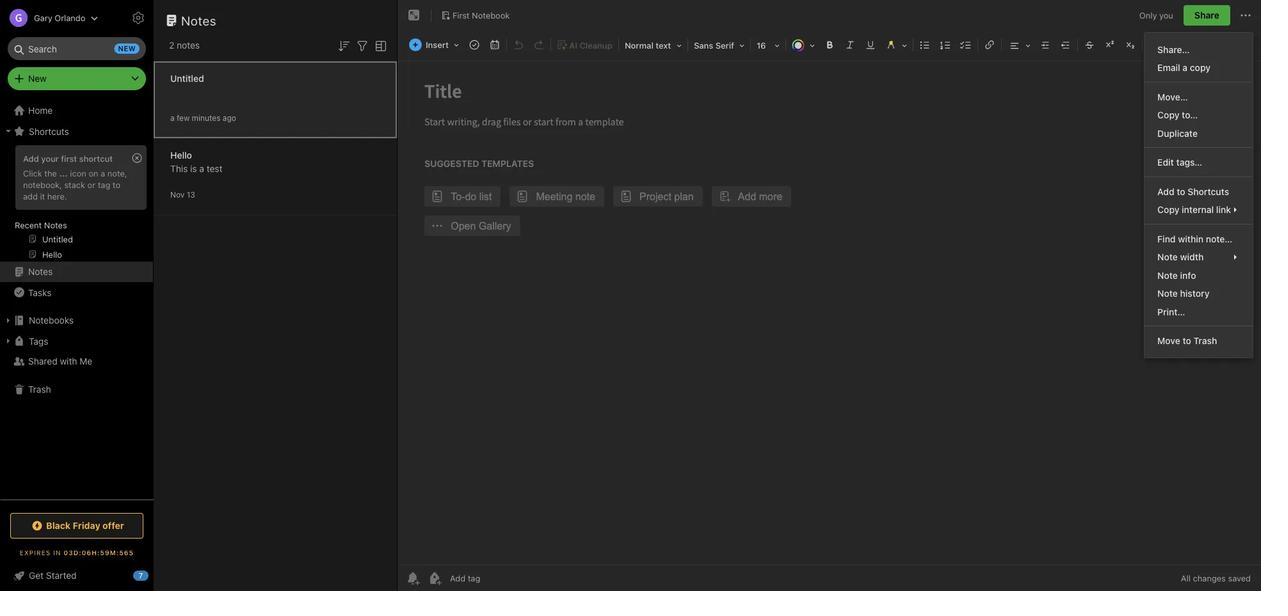 Task type: locate. For each thing, give the bounding box(es) containing it.
outdent image
[[1057, 36, 1075, 54]]

to right 'move'
[[1183, 336, 1191, 346]]

get started
[[29, 571, 77, 581]]

recent
[[15, 220, 42, 230]]

serif
[[716, 41, 734, 50]]

0 vertical spatial trash
[[1194, 336, 1217, 346]]

0 vertical spatial add
[[23, 154, 39, 163]]

View options field
[[370, 37, 389, 54]]

a few minutes ago
[[170, 114, 236, 123]]

note…
[[1206, 234, 1233, 244]]

note up print…
[[1158, 288, 1178, 299]]

0 vertical spatial note
[[1158, 252, 1178, 263]]

normal
[[625, 41, 654, 50]]

add a reminder image
[[405, 571, 421, 586]]

notebooks link
[[0, 311, 153, 331]]

group containing add your first shortcut
[[0, 142, 153, 267]]

trash down print… link
[[1194, 336, 1217, 346]]

note
[[1158, 252, 1178, 263], [1158, 270, 1178, 281], [1158, 288, 1178, 299]]

add up click
[[23, 154, 39, 163]]

tag
[[98, 180, 110, 189]]

more actions image
[[1238, 8, 1254, 23]]

a left copy
[[1183, 62, 1188, 73]]

checklist image
[[957, 36, 975, 54]]

orlando
[[55, 13, 85, 23]]

copy to…
[[1158, 110, 1198, 120]]

to inside "link"
[[1183, 336, 1191, 346]]

0 vertical spatial shortcuts
[[29, 126, 69, 137]]

few
[[177, 114, 190, 123]]

notes right recent
[[44, 220, 67, 230]]

add filters image
[[355, 38, 370, 54]]

new search field
[[17, 37, 140, 60]]

a right on
[[101, 168, 105, 178]]

width
[[1180, 252, 1204, 263]]

trash down shared
[[28, 384, 51, 395]]

1 horizontal spatial trash
[[1194, 336, 1217, 346]]

1 horizontal spatial add
[[1158, 186, 1175, 197]]

1 vertical spatial note
[[1158, 270, 1178, 281]]

tree
[[0, 101, 154, 499]]

1 vertical spatial trash
[[28, 384, 51, 395]]

to down note,
[[113, 180, 120, 189]]

note history
[[1158, 288, 1210, 299]]

1 horizontal spatial shortcuts
[[1188, 186, 1229, 197]]

note inside field
[[1158, 252, 1178, 263]]

bulleted list image
[[916, 36, 934, 54]]

icon on a note, notebook, stack or tag to add it here.
[[23, 168, 127, 201]]

Font size field
[[752, 36, 784, 54]]

copy
[[1158, 110, 1180, 120], [1158, 205, 1180, 215]]

add inside group
[[23, 154, 39, 163]]

shortcuts button
[[0, 121, 153, 142]]

sans
[[694, 41, 713, 50]]

Note Editor text field
[[398, 61, 1261, 565]]

first
[[453, 10, 470, 20]]

share… link
[[1145, 40, 1253, 59]]

1 vertical spatial add
[[1158, 186, 1175, 197]]

trash
[[1194, 336, 1217, 346], [28, 384, 51, 395]]

More actions field
[[1238, 5, 1254, 26]]

2 copy from the top
[[1158, 205, 1180, 215]]

within
[[1178, 234, 1204, 244]]

1 vertical spatial shortcuts
[[1188, 186, 1229, 197]]

Search text field
[[17, 37, 137, 60]]

me
[[80, 356, 92, 367]]

share button
[[1184, 5, 1231, 26]]

all changes saved
[[1181, 574, 1251, 584]]

tasks button
[[0, 282, 153, 303]]

2 vertical spatial note
[[1158, 288, 1178, 299]]

Note width field
[[1145, 248, 1253, 266]]

is
[[190, 164, 197, 174]]

notes up tasks
[[28, 267, 53, 277]]

2 notes
[[169, 40, 200, 51]]

2 note from the top
[[1158, 270, 1178, 281]]

1 note from the top
[[1158, 252, 1178, 263]]

...
[[59, 168, 68, 178]]

shortcuts up "copy internal link" link
[[1188, 186, 1229, 197]]

tags
[[29, 336, 48, 347]]

home
[[28, 105, 53, 116]]

black friday offer button
[[10, 514, 143, 539]]

first
[[61, 154, 77, 163]]

tasks
[[28, 287, 51, 298]]

first notebook button
[[437, 6, 514, 24]]

copy internal link
[[1158, 205, 1231, 215]]

to up copy internal link
[[1177, 186, 1186, 197]]

only you
[[1140, 10, 1174, 20]]

group
[[0, 142, 153, 267]]

click to collapse image
[[149, 568, 158, 583]]

note info link
[[1145, 266, 1253, 285]]

notebook,
[[23, 180, 62, 189]]

Add tag field
[[449, 573, 545, 584]]

copy up find
[[1158, 205, 1180, 215]]

notes up notes
[[181, 13, 216, 28]]

add for add to shortcuts
[[1158, 186, 1175, 197]]

friday
[[73, 521, 100, 531]]

a inside icon on a note, notebook, stack or tag to add it here.
[[101, 168, 105, 178]]

move to trash
[[1158, 336, 1217, 346]]

0 horizontal spatial shortcuts
[[29, 126, 69, 137]]

note down find
[[1158, 252, 1178, 263]]

email a copy
[[1158, 62, 1211, 73]]

started
[[46, 571, 77, 581]]

add inside dropdown list menu
[[1158, 186, 1175, 197]]

first notebook
[[453, 10, 510, 20]]

shortcuts inside button
[[29, 126, 69, 137]]

in
[[53, 549, 61, 557]]

to for move
[[1183, 336, 1191, 346]]

note left the info on the right top of page
[[1158, 270, 1178, 281]]

Highlight field
[[881, 36, 912, 54]]

untitled
[[170, 73, 204, 84]]

nov 13
[[170, 190, 195, 199]]

note for note history
[[1158, 288, 1178, 299]]

stack
[[64, 180, 85, 189]]

all
[[1181, 574, 1191, 584]]

copy inside "field"
[[1158, 205, 1180, 215]]

a inside email a copy link
[[1183, 62, 1188, 73]]

shortcuts down home
[[29, 126, 69, 137]]

expand tags image
[[3, 336, 13, 346]]

copy for copy internal link
[[1158, 205, 1180, 215]]

add down edit
[[1158, 186, 1175, 197]]

duplicate link
[[1145, 124, 1253, 142]]

the
[[44, 168, 57, 178]]

notebook
[[472, 10, 510, 20]]

text
[[656, 41, 671, 50]]

0 horizontal spatial trash
[[28, 384, 51, 395]]

03d:06h:59m:56s
[[64, 549, 134, 557]]

recent notes
[[15, 220, 67, 230]]

task image
[[465, 36, 483, 54]]

1 vertical spatial copy
[[1158, 205, 1180, 215]]

copy down move…
[[1158, 110, 1180, 120]]

strikethrough image
[[1081, 36, 1099, 54]]

0 vertical spatial copy
[[1158, 110, 1180, 120]]

shortcut
[[79, 154, 113, 163]]

copy
[[1190, 62, 1211, 73]]

dropdown list menu
[[1145, 40, 1253, 350]]

0 horizontal spatial add
[[23, 154, 39, 163]]

a left few
[[170, 114, 175, 123]]

it
[[40, 191, 45, 201]]

to inside icon on a note, notebook, stack or tag to add it here.
[[113, 180, 120, 189]]

to for add
[[1177, 186, 1186, 197]]

notes
[[177, 40, 200, 51]]

shortcuts inside dropdown list menu
[[1188, 186, 1229, 197]]

print…
[[1158, 307, 1185, 317]]

add
[[23, 154, 39, 163], [1158, 186, 1175, 197]]

3 note from the top
[[1158, 288, 1178, 299]]

1 copy from the top
[[1158, 110, 1180, 120]]

info
[[1180, 270, 1196, 281]]

share…
[[1158, 44, 1190, 55]]

this is a test
[[170, 164, 222, 174]]



Task type: vqa. For each thing, say whether or not it's contained in the screenshot.
the bottom "features"
no



Task type: describe. For each thing, give the bounding box(es) containing it.
get
[[29, 571, 44, 581]]

add your first shortcut
[[23, 154, 113, 163]]

test
[[207, 164, 222, 174]]

2 vertical spatial notes
[[28, 267, 53, 277]]

new
[[118, 44, 136, 53]]

trash link
[[0, 380, 153, 400]]

note width link
[[1145, 248, 1253, 266]]

shared
[[28, 356, 57, 367]]

copy internal link link
[[1145, 201, 1253, 219]]

more image
[[1144, 36, 1184, 54]]

expand note image
[[407, 8, 422, 23]]

settings image
[[131, 10, 146, 26]]

find within note… link
[[1145, 230, 1253, 248]]

note width
[[1158, 252, 1204, 263]]

duplicate
[[1158, 128, 1198, 139]]

sans serif
[[694, 41, 734, 50]]

copy to… link
[[1145, 106, 1253, 124]]

note info
[[1158, 270, 1196, 281]]

saved
[[1228, 574, 1251, 584]]

Font family field
[[690, 36, 749, 54]]

a right the is
[[199, 164, 204, 174]]

minutes
[[192, 114, 221, 123]]

edit tags… link
[[1145, 153, 1253, 172]]

tree containing home
[[0, 101, 154, 499]]

new button
[[8, 67, 146, 90]]

gary orlando
[[34, 13, 85, 23]]

add for add your first shortcut
[[23, 154, 39, 163]]

1 vertical spatial notes
[[44, 220, 67, 230]]

insert
[[426, 40, 449, 50]]

Add filters field
[[355, 37, 370, 54]]

copy for copy to…
[[1158, 110, 1180, 120]]

this
[[170, 164, 188, 174]]

print… link
[[1145, 303, 1253, 321]]

shared with me link
[[0, 352, 153, 372]]

only
[[1140, 10, 1157, 20]]

new
[[28, 73, 47, 84]]

home link
[[0, 101, 154, 121]]

numbered list image
[[937, 36, 955, 54]]

underline image
[[862, 36, 880, 54]]

internal
[[1182, 205, 1214, 215]]

tags…
[[1177, 157, 1203, 168]]

indent image
[[1037, 36, 1055, 54]]

edit
[[1158, 157, 1174, 168]]

Help and Learning task checklist field
[[0, 566, 154, 586]]

move…
[[1158, 92, 1188, 102]]

insert link image
[[981, 36, 999, 54]]

move
[[1158, 336, 1181, 346]]

icon
[[70, 168, 86, 178]]

to…
[[1182, 110, 1198, 120]]

notebooks
[[29, 315, 74, 326]]

bold image
[[821, 36, 839, 54]]

tags button
[[0, 331, 153, 352]]

Font color field
[[788, 36, 820, 54]]

move to trash link
[[1145, 332, 1253, 350]]

email
[[1158, 62, 1181, 73]]

Copy internal link field
[[1145, 201, 1253, 219]]

superscript image
[[1101, 36, 1119, 54]]

note history link
[[1145, 285, 1253, 303]]

add to shortcuts
[[1158, 186, 1229, 197]]

edit tags…
[[1158, 157, 1203, 168]]

7
[[139, 572, 143, 580]]

history
[[1180, 288, 1210, 299]]

shared with me
[[28, 356, 92, 367]]

expand notebooks image
[[3, 316, 13, 326]]

find
[[1158, 234, 1176, 244]]

Account field
[[0, 5, 98, 31]]

move… link
[[1145, 88, 1253, 106]]

normal text
[[625, 41, 671, 50]]

expires in 03d:06h:59m:56s
[[20, 549, 134, 557]]

click the ...
[[23, 168, 68, 178]]

2
[[169, 40, 174, 51]]

offer
[[103, 521, 124, 531]]

add tag image
[[427, 571, 442, 586]]

trash inside "link"
[[1194, 336, 1217, 346]]

calendar event image
[[486, 36, 504, 54]]

note window element
[[398, 0, 1261, 592]]

you
[[1160, 10, 1174, 20]]

note for note info
[[1158, 270, 1178, 281]]

add to shortcuts link
[[1145, 182, 1253, 201]]

on
[[89, 168, 98, 178]]

13
[[187, 190, 195, 199]]

0 vertical spatial notes
[[181, 13, 216, 28]]

expires
[[20, 549, 51, 557]]

find within note…
[[1158, 234, 1233, 244]]

click
[[23, 168, 42, 178]]

Heading level field
[[620, 36, 686, 54]]

subscript image
[[1122, 36, 1140, 54]]

16
[[757, 41, 766, 50]]

here.
[[47, 191, 67, 201]]

Alignment field
[[1003, 36, 1035, 54]]

black friday offer
[[46, 521, 124, 531]]

note for note width
[[1158, 252, 1178, 263]]

italic image
[[841, 36, 859, 54]]

Sort options field
[[336, 37, 352, 54]]

Insert field
[[406, 36, 464, 54]]

email a copy link
[[1145, 59, 1253, 77]]

your
[[41, 154, 59, 163]]



